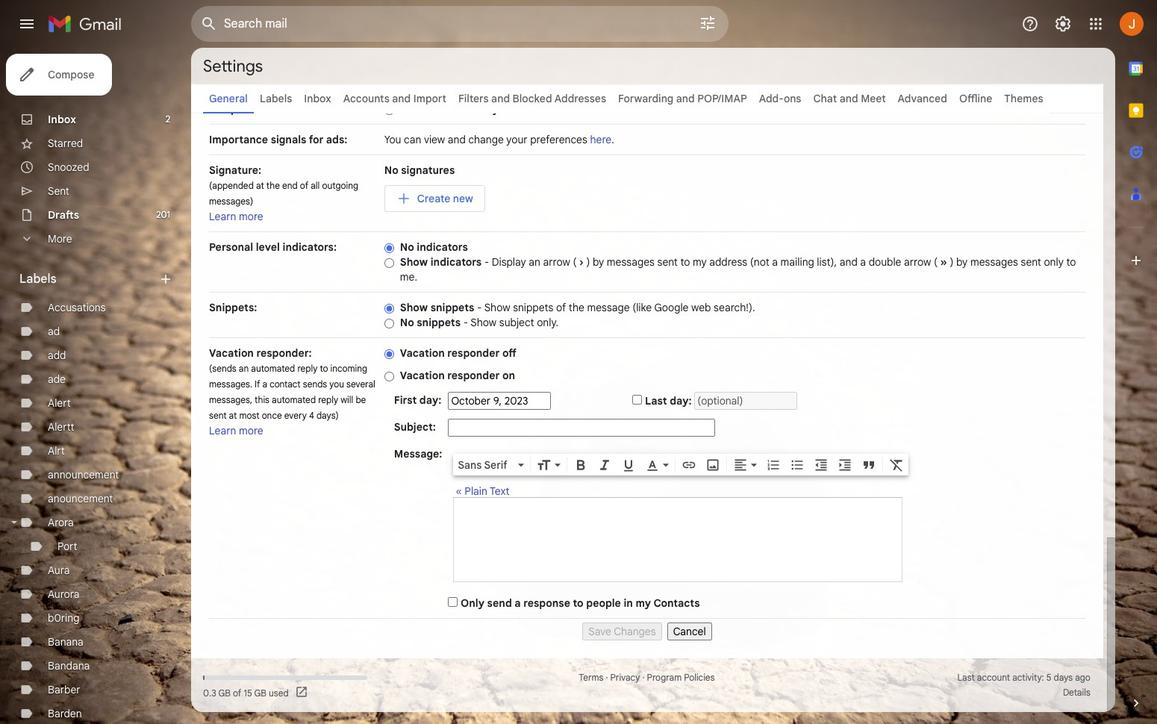 Task type: describe. For each thing, give the bounding box(es) containing it.
details link
[[1063, 687, 1091, 698]]

Last day: text field
[[695, 392, 798, 410]]

announcement
[[48, 468, 119, 482]]

.
[[612, 133, 614, 146]]

indicators for show
[[431, 255, 482, 269]]

filters
[[459, 92, 489, 105]]

link ‪(⌘k)‬ image
[[682, 458, 697, 473]]

alrt link
[[48, 444, 65, 458]]

bulleted list ‪(⌘⇧8)‬ image
[[790, 458, 805, 473]]

signatures
[[401, 164, 455, 177]]

chat and meet
[[814, 92, 886, 105]]

import
[[414, 92, 447, 105]]

used
[[269, 687, 289, 699]]

sans serif option
[[455, 458, 516, 473]]

) inside ") by messages sent only to me."
[[950, 255, 954, 269]]

serif
[[484, 458, 508, 472]]

google
[[655, 301, 689, 314]]

all
[[311, 180, 320, 191]]

follow link to manage storage image
[[295, 686, 310, 700]]

vacation for vacation responder: (sends an automated reply to incoming messages. if a contact sends you several messages, this automated reply will be sent at most once every 4 days) learn more
[[209, 347, 254, 360]]

messages)
[[209, 196, 253, 207]]

ad link
[[48, 325, 60, 338]]

2 · from the left
[[643, 672, 645, 683]]

last day:
[[645, 394, 692, 408]]

1 vertical spatial contacts
[[436, 102, 481, 116]]

vacation responder: (sends an automated reply to incoming messages. if a contact sends you several messages, this automated reply will be sent at most once every 4 days) learn more
[[209, 347, 375, 438]]

here link
[[590, 133, 612, 146]]

announcement link
[[48, 468, 119, 482]]

privacy
[[611, 672, 640, 683]]

if
[[255, 379, 260, 390]]

no signatures
[[384, 164, 455, 177]]

alrt
[[48, 444, 65, 458]]

compose button
[[6, 54, 112, 96]]

Last day: checkbox
[[633, 395, 642, 405]]

sends
[[303, 379, 327, 390]]

themes
[[1005, 92, 1044, 105]]

days
[[1054, 672, 1073, 683]]

view
[[424, 133, 445, 146]]

1 horizontal spatial sent
[[658, 255, 678, 269]]

0 horizontal spatial reply
[[297, 363, 318, 374]]

no for no signatures
[[384, 164, 399, 177]]

aura
[[48, 564, 70, 577]]

snippets for show subject only.
[[417, 316, 461, 329]]

insert image image
[[706, 458, 721, 473]]

b0ring
[[48, 612, 79, 625]]

indicators:
[[283, 240, 337, 254]]

starred
[[48, 137, 83, 150]]

1 · from the left
[[606, 672, 608, 683]]

level
[[256, 240, 280, 254]]

formatting options toolbar
[[454, 454, 909, 476]]

auto-
[[311, 87, 339, 101]]

importance
[[209, 133, 268, 146]]

main menu image
[[18, 15, 36, 33]]

meet
[[861, 92, 886, 105]]

and for filters
[[491, 92, 510, 105]]

snippets for show snippets of the message (like google web search!).
[[431, 301, 475, 314]]

add-ons
[[759, 92, 802, 105]]

incoming
[[330, 363, 368, 374]]

Subject text field
[[448, 419, 716, 437]]

end
[[282, 180, 298, 191]]

terms
[[579, 672, 604, 683]]

offline
[[960, 92, 993, 105]]

ad
[[48, 325, 60, 338]]

create for create contacts for auto- complete:
[[209, 87, 244, 101]]

details
[[1063, 687, 1091, 698]]

I'll add contacts myself radio
[[384, 104, 394, 116]]

messages inside ") by messages sent only to me."
[[971, 255, 1019, 269]]

the inside signature: (appended at the end of all outgoing messages) learn more
[[266, 180, 280, 191]]

signature: (appended at the end of all outgoing messages) learn more
[[209, 164, 358, 223]]

personal level indicators:
[[209, 240, 337, 254]]

alertt link
[[48, 420, 74, 434]]

navigation containing save changes
[[209, 619, 1086, 641]]

people
[[586, 597, 621, 610]]

accounts
[[343, 92, 390, 105]]

add-
[[759, 92, 784, 105]]

(like
[[633, 301, 652, 314]]

create for create new
[[417, 192, 450, 205]]

(not
[[750, 255, 770, 269]]

account
[[977, 672, 1010, 683]]

2
[[166, 114, 170, 125]]

no for no indicators
[[400, 240, 414, 254]]

in
[[624, 597, 633, 610]]

address
[[710, 255, 748, 269]]

signals
[[271, 133, 306, 146]]

ade
[[48, 373, 66, 386]]

offline link
[[960, 92, 993, 105]]

show right show snippets radio
[[400, 301, 428, 314]]

Vacation responder off radio
[[384, 349, 394, 360]]

numbered list ‪(⌘⇧7)‬ image
[[766, 458, 781, 473]]

outgoing
[[322, 180, 358, 191]]

snippets up "only."
[[513, 301, 554, 314]]

program policies link
[[647, 672, 715, 683]]

more
[[48, 232, 72, 246]]

1 vertical spatial my
[[636, 597, 651, 610]]

labels link
[[260, 92, 292, 105]]

anouncement link
[[48, 492, 113, 506]]

bold ‪(⌘b)‬ image
[[574, 458, 589, 473]]

learn inside vacation responder: (sends an automated reply to incoming messages. if a contact sends you several messages, this automated reply will be sent at most once every 4 days) learn more
[[209, 424, 236, 438]]

responder for on
[[448, 369, 500, 382]]

a right (not
[[772, 255, 778, 269]]

filters and blocked addresses link
[[459, 92, 606, 105]]

save changes
[[589, 625, 656, 638]]

new
[[453, 192, 473, 205]]

italic ‪(⌘i)‬ image
[[598, 458, 613, 473]]

drafts
[[48, 208, 79, 222]]

ade link
[[48, 373, 66, 386]]

support image
[[1022, 15, 1040, 33]]

1 gb from the left
[[218, 687, 231, 699]]

aurora
[[48, 588, 79, 601]]

- for show snippets of the message (like google web search!).
[[477, 301, 482, 314]]

and for chat
[[840, 92, 858, 105]]

indent more ‪(⌘])‬ image
[[838, 458, 853, 473]]

) by messages sent only to me.
[[400, 255, 1076, 284]]

advanced search options image
[[693, 8, 723, 38]]

barden
[[48, 707, 82, 721]]

policies
[[684, 672, 715, 683]]

filters and blocked addresses
[[459, 92, 606, 105]]

labels heading
[[19, 272, 158, 287]]

starred link
[[48, 137, 83, 150]]

last account activity: 5 days ago details
[[958, 672, 1091, 698]]

settings image
[[1054, 15, 1072, 33]]

201
[[156, 209, 170, 220]]

Show indicators radio
[[384, 257, 394, 269]]

5
[[1047, 672, 1052, 683]]

2 vertical spatial no
[[400, 316, 414, 329]]

accusations
[[48, 301, 106, 314]]

2 ( from the left
[[934, 255, 938, 269]]

vacation responder off
[[400, 347, 517, 360]]

days)
[[317, 410, 339, 421]]

remove formatting ‪(⌘\)‬ image
[[890, 458, 905, 473]]

last for last account activity: 5 days ago details
[[958, 672, 975, 683]]

ons
[[784, 92, 802, 105]]

contacts inside create contacts for auto- complete:
[[246, 87, 291, 101]]

cancel
[[673, 625, 706, 638]]

1 vertical spatial inbox link
[[48, 113, 76, 126]]

2 arrow from the left
[[904, 255, 932, 269]]

indicators for no
[[417, 240, 468, 254]]

at inside signature: (appended at the end of all outgoing messages) learn more
[[256, 180, 264, 191]]



Task type: locate. For each thing, give the bounding box(es) containing it.
labels up the importance signals for ads:
[[260, 92, 292, 105]]

accusations link
[[48, 301, 106, 314]]

1 vertical spatial create
[[417, 192, 450, 205]]

list),
[[817, 255, 837, 269]]

(sends
[[209, 363, 237, 374]]

( left »
[[934, 255, 938, 269]]

bandana
[[48, 659, 90, 673]]

more down most
[[239, 424, 263, 438]]

changes
[[614, 625, 656, 638]]

gb right the 15
[[254, 687, 267, 699]]

no right no indicators option
[[400, 240, 414, 254]]

· right terms
[[606, 672, 608, 683]]

1 vertical spatial the
[[569, 301, 585, 314]]

day: for first day:
[[420, 394, 442, 407]]

no indicators
[[400, 240, 468, 254]]

No indicators radio
[[384, 243, 394, 254]]

at down messages,
[[229, 410, 237, 421]]

of left the 15
[[233, 687, 241, 699]]

0 horizontal spatial arrow
[[543, 255, 570, 269]]

1 horizontal spatial gb
[[254, 687, 267, 699]]

1 vertical spatial no
[[400, 240, 414, 254]]

complete:
[[209, 102, 260, 116]]

1 horizontal spatial of
[[300, 180, 308, 191]]

navigation
[[209, 619, 1086, 641]]

mailing
[[781, 255, 815, 269]]

i'll add contacts myself
[[400, 102, 518, 116]]

responder for off
[[448, 347, 500, 360]]

labels inside navigation
[[19, 272, 56, 287]]

sent up google
[[658, 255, 678, 269]]

privacy link
[[611, 672, 640, 683]]

2 vertical spatial of
[[233, 687, 241, 699]]

messages,
[[209, 394, 252, 405]]

contacts up "view"
[[436, 102, 481, 116]]

2 vertical spatial -
[[464, 316, 468, 329]]

my left address
[[693, 255, 707, 269]]

create inside create contacts for auto- complete:
[[209, 87, 244, 101]]

None search field
[[191, 6, 729, 42]]

0 vertical spatial learn
[[209, 210, 236, 223]]

sent
[[48, 184, 69, 198]]

add up ade
[[48, 349, 66, 362]]

1 vertical spatial learn
[[209, 424, 236, 438]]

0 vertical spatial add
[[414, 102, 434, 116]]

reply up "sends"
[[297, 363, 318, 374]]

at inside vacation responder: (sends an automated reply to incoming messages. if a contact sends you several messages, this automated reply will be sent at most once every 4 days) learn more
[[229, 410, 237, 421]]

vacation up "first day:"
[[400, 369, 445, 382]]

inbox link right labels "link"
[[304, 92, 331, 105]]

double
[[869, 255, 902, 269]]

inbox inside labels navigation
[[48, 113, 76, 126]]

sent down messages,
[[209, 410, 227, 421]]

1 horizontal spatial add
[[414, 102, 434, 116]]

0 vertical spatial for
[[294, 87, 308, 101]]

No snippets radio
[[384, 318, 394, 329]]

1 horizontal spatial day:
[[670, 394, 692, 408]]

0 vertical spatial indicators
[[417, 240, 468, 254]]

- up no snippets - show subject only.
[[477, 301, 482, 314]]

1 vertical spatial inbox
[[48, 113, 76, 126]]

subject:
[[394, 420, 436, 434]]

for for contacts
[[294, 87, 308, 101]]

of for snippets
[[556, 301, 566, 314]]

and right chat
[[840, 92, 858, 105]]

1 vertical spatial last
[[958, 672, 975, 683]]

1 horizontal spatial messages
[[971, 255, 1019, 269]]

change
[[469, 133, 504, 146]]

sent
[[658, 255, 678, 269], [1021, 255, 1042, 269], [209, 410, 227, 421]]

1 vertical spatial of
[[556, 301, 566, 314]]

·
[[606, 672, 608, 683], [643, 672, 645, 683]]

of inside signature: (appended at the end of all outgoing messages) learn more
[[300, 180, 308, 191]]

more button
[[0, 227, 179, 251]]

1 horizontal spatial ·
[[643, 672, 645, 683]]

of left all
[[300, 180, 308, 191]]

contacts
[[246, 87, 291, 101], [436, 102, 481, 116]]

this
[[255, 394, 270, 405]]

0 horizontal spatial the
[[266, 180, 280, 191]]

you
[[384, 133, 401, 146]]

0 vertical spatial my
[[693, 255, 707, 269]]

last right last day: option
[[645, 394, 667, 408]]

1 horizontal spatial )
[[950, 255, 954, 269]]

0 vertical spatial learn more link
[[209, 210, 263, 223]]

responder:
[[257, 347, 312, 360]]

1 horizontal spatial at
[[256, 180, 264, 191]]

off
[[503, 347, 517, 360]]

1 horizontal spatial last
[[958, 672, 975, 683]]

1 vertical spatial reply
[[318, 394, 338, 405]]

0 vertical spatial no
[[384, 164, 399, 177]]

cancel button
[[667, 623, 712, 641]]

last for last day:
[[645, 394, 667, 408]]

1 vertical spatial -
[[477, 301, 482, 314]]

and left import
[[392, 92, 411, 105]]

learn down messages,
[[209, 424, 236, 438]]

barden link
[[48, 707, 82, 721]]

( left the ›
[[573, 255, 577, 269]]

0 horizontal spatial ·
[[606, 672, 608, 683]]

tab list
[[1116, 48, 1157, 671]]

0 vertical spatial create
[[209, 87, 244, 101]]

send
[[487, 597, 512, 610]]

(appended
[[209, 180, 254, 191]]

and right list),
[[840, 255, 858, 269]]

to inside vacation responder: (sends an automated reply to incoming messages. if a contact sends you several messages, this automated reply will be sent at most once every 4 days) learn more
[[320, 363, 328, 374]]

advanced
[[898, 92, 948, 105]]

the left message
[[569, 301, 585, 314]]

0 horizontal spatial gb
[[218, 687, 231, 699]]

2 messages from the left
[[971, 255, 1019, 269]]

reply
[[297, 363, 318, 374], [318, 394, 338, 405]]

anouncement
[[48, 492, 113, 506]]

1 horizontal spatial (
[[934, 255, 938, 269]]

day: right last day: option
[[670, 394, 692, 408]]

inbox link up starred "link"
[[48, 113, 76, 126]]

1 horizontal spatial by
[[957, 255, 968, 269]]

indent less ‪(⌘[)‬ image
[[814, 458, 829, 473]]

learn inside signature: (appended at the end of all outgoing messages) learn more
[[209, 210, 236, 223]]

show left subject
[[471, 316, 497, 329]]

automated up every
[[272, 394, 316, 405]]

1 vertical spatial learn more link
[[209, 424, 263, 438]]

an up messages.
[[239, 363, 249, 374]]

vacation for vacation responder on
[[400, 369, 445, 382]]

here
[[590, 133, 612, 146]]

of for end
[[300, 180, 308, 191]]

1 responder from the top
[[448, 347, 500, 360]]

0 horizontal spatial my
[[636, 597, 651, 610]]

0 horizontal spatial at
[[229, 410, 237, 421]]

and right "view"
[[448, 133, 466, 146]]

messages up (like
[[607, 255, 655, 269]]

to left address
[[681, 255, 690, 269]]

2 gb from the left
[[254, 687, 267, 699]]

show snippets - show snippets of the message (like google web search!).
[[400, 301, 755, 314]]

create inside button
[[417, 192, 450, 205]]

2 learn more link from the top
[[209, 424, 263, 438]]

no down you
[[384, 164, 399, 177]]

sans
[[458, 458, 482, 472]]

by right the ›
[[593, 255, 604, 269]]

messages.
[[209, 379, 252, 390]]

addresses
[[555, 92, 606, 105]]

more inside vacation responder: (sends an automated reply to incoming messages. if a contact sends you several messages, this automated reply will be sent at most once every 4 days) learn more
[[239, 424, 263, 438]]

and for accounts
[[392, 92, 411, 105]]

Only send a response to people in my Contacts checkbox
[[448, 597, 458, 607]]

can
[[404, 133, 421, 146]]

2 more from the top
[[239, 424, 263, 438]]

snippets
[[431, 301, 475, 314], [513, 301, 554, 314], [417, 316, 461, 329]]

2 horizontal spatial of
[[556, 301, 566, 314]]

0 horizontal spatial create
[[209, 87, 244, 101]]

contacts up complete:
[[246, 87, 291, 101]]

1 by from the left
[[593, 255, 604, 269]]

labels navigation
[[0, 48, 191, 724]]

(
[[573, 255, 577, 269], [934, 255, 938, 269]]

1 learn from the top
[[209, 210, 236, 223]]

to left people
[[573, 597, 584, 610]]

) right the ›
[[587, 255, 590, 269]]

accounts and import
[[343, 92, 447, 105]]

0 horizontal spatial (
[[573, 255, 577, 269]]

« plain text
[[456, 485, 510, 498]]

the left end
[[266, 180, 280, 191]]

show up no snippets - show subject only.
[[484, 301, 510, 314]]

most
[[239, 410, 260, 421]]

vacation for vacation responder off
[[400, 347, 445, 360]]

gb right 0.3
[[218, 687, 231, 699]]

2 responder from the top
[[448, 369, 500, 382]]

1 vertical spatial for
[[309, 133, 324, 146]]

learn down messages)
[[209, 210, 236, 223]]

- left display
[[484, 255, 489, 269]]

0 horizontal spatial )
[[587, 255, 590, 269]]

messages right »
[[971, 255, 1019, 269]]

1 vertical spatial more
[[239, 424, 263, 438]]

0 vertical spatial the
[[266, 180, 280, 191]]

add right i'll
[[414, 102, 434, 116]]

1 vertical spatial labels
[[19, 272, 56, 287]]

0 vertical spatial last
[[645, 394, 667, 408]]

underline ‪(⌘u)‬ image
[[622, 458, 637, 473]]

2 ) from the left
[[950, 255, 954, 269]]

1 messages from the left
[[607, 255, 655, 269]]

footer
[[191, 671, 1104, 700]]

- up vacation responder off
[[464, 316, 468, 329]]

to right the only
[[1067, 255, 1076, 269]]

to up "sends"
[[320, 363, 328, 374]]

learn more link down messages)
[[209, 210, 263, 223]]

me.
[[400, 270, 417, 284]]

automated down responder:
[[251, 363, 295, 374]]

an inside vacation responder: (sends an automated reply to incoming messages. if a contact sends you several messages, this automated reply will be sent at most once every 4 days) learn more
[[239, 363, 249, 374]]

my right in
[[636, 597, 651, 610]]

arora
[[48, 516, 74, 529]]

of inside footer
[[233, 687, 241, 699]]

0 horizontal spatial for
[[294, 87, 308, 101]]

0 horizontal spatial -
[[464, 316, 468, 329]]

0 horizontal spatial last
[[645, 394, 667, 408]]

for inside create contacts for auto- complete:
[[294, 87, 308, 101]]

1 vertical spatial an
[[239, 363, 249, 374]]

1 horizontal spatial arrow
[[904, 255, 932, 269]]

vacation
[[209, 347, 254, 360], [400, 347, 445, 360], [400, 369, 445, 382]]

0 horizontal spatial an
[[239, 363, 249, 374]]

snippets up no snippets - show subject only.
[[431, 301, 475, 314]]

0 vertical spatial contacts
[[246, 87, 291, 101]]

Vacation responder on radio
[[384, 371, 394, 382]]

1 horizontal spatial inbox
[[304, 92, 331, 105]]

learn more link for if
[[209, 424, 263, 438]]

1 vertical spatial responder
[[448, 369, 500, 382]]

2 by from the left
[[957, 255, 968, 269]]

of up "only."
[[556, 301, 566, 314]]

on
[[503, 369, 515, 382]]

0 horizontal spatial by
[[593, 255, 604, 269]]

0 vertical spatial more
[[239, 210, 263, 223]]

gmail image
[[48, 9, 129, 39]]

terms link
[[579, 672, 604, 683]]

forwarding and pop/imap
[[618, 92, 747, 105]]

0 vertical spatial reply
[[297, 363, 318, 374]]

be
[[356, 394, 366, 405]]

activity:
[[1013, 672, 1044, 683]]

1 horizontal spatial reply
[[318, 394, 338, 405]]

show up me.
[[400, 255, 428, 269]]

more
[[239, 210, 263, 223], [239, 424, 263, 438]]

more inside signature: (appended at the end of all outgoing messages) learn more
[[239, 210, 263, 223]]

inbox up starred "link"
[[48, 113, 76, 126]]

general
[[209, 92, 248, 105]]

more down messages)
[[239, 210, 263, 223]]

vacation inside vacation responder: (sends an automated reply to incoming messages. if a contact sends you several messages, this automated reply will be sent at most once every 4 days) learn more
[[209, 347, 254, 360]]

only
[[1044, 255, 1064, 269]]

1 learn more link from the top
[[209, 210, 263, 223]]

labels
[[260, 92, 292, 105], [19, 272, 56, 287]]

day:
[[420, 394, 442, 407], [670, 394, 692, 408]]

arrow left »
[[904, 255, 932, 269]]

) right »
[[950, 255, 954, 269]]

vacation up (sends
[[209, 347, 254, 360]]

1 vertical spatial add
[[48, 349, 66, 362]]

First day: text field
[[448, 392, 551, 410]]

create up complete:
[[209, 87, 244, 101]]

sans serif
[[458, 458, 508, 472]]

labels for labels heading
[[19, 272, 56, 287]]

reply up days)
[[318, 394, 338, 405]]

0 horizontal spatial add
[[48, 349, 66, 362]]

inbox link
[[304, 92, 331, 105], [48, 113, 76, 126]]

and left pop/imap
[[676, 92, 695, 105]]

1 vertical spatial at
[[229, 410, 237, 421]]

learn more link for learn
[[209, 210, 263, 223]]

0 horizontal spatial inbox link
[[48, 113, 76, 126]]

day: for last day:
[[670, 394, 692, 408]]

2 horizontal spatial sent
[[1021, 255, 1042, 269]]

inbox right labels "link"
[[304, 92, 331, 105]]

for left auto-
[[294, 87, 308, 101]]

0 vertical spatial inbox
[[304, 92, 331, 105]]

0 vertical spatial labels
[[260, 92, 292, 105]]

ago
[[1075, 672, 1091, 683]]

1 horizontal spatial an
[[529, 255, 541, 269]]

only send a response to people in my contacts
[[461, 597, 700, 610]]

0 vertical spatial responder
[[448, 347, 500, 360]]

add inside labels navigation
[[48, 349, 66, 362]]

Search mail text field
[[224, 16, 657, 31]]

arrow left the ›
[[543, 255, 570, 269]]

several
[[347, 379, 375, 390]]

0 vertical spatial an
[[529, 255, 541, 269]]

0 horizontal spatial sent
[[209, 410, 227, 421]]

at right (appended
[[256, 180, 264, 191]]

0 vertical spatial inbox link
[[304, 92, 331, 105]]

- for show subject only.
[[464, 316, 468, 329]]

a right if
[[262, 379, 267, 390]]

quote ‪(⌘⇧9)‬ image
[[862, 458, 877, 473]]

for left ads: at the left of page
[[309, 133, 324, 146]]

aurora link
[[48, 588, 79, 601]]

indicators up 'show indicators -'
[[417, 240, 468, 254]]

1 ) from the left
[[587, 255, 590, 269]]

by inside ") by messages sent only to me."
[[957, 255, 968, 269]]

and for forwarding
[[676, 92, 695, 105]]

1 horizontal spatial for
[[309, 133, 324, 146]]

1 arrow from the left
[[543, 255, 570, 269]]

for for signals
[[309, 133, 324, 146]]

every
[[284, 410, 307, 421]]

0 vertical spatial of
[[300, 180, 308, 191]]

banana link
[[48, 636, 84, 649]]

0 vertical spatial -
[[484, 255, 489, 269]]

labels down more
[[19, 272, 56, 287]]

responder down vacation responder off
[[448, 369, 500, 382]]

Show snippets radio
[[384, 303, 394, 314]]

1 horizontal spatial create
[[417, 192, 450, 205]]

web
[[692, 301, 711, 314]]

program
[[647, 672, 682, 683]]

2 learn from the top
[[209, 424, 236, 438]]

0 horizontal spatial messages
[[607, 255, 655, 269]]

an right display
[[529, 255, 541, 269]]

day: right first
[[420, 394, 442, 407]]

labels for labels "link"
[[260, 92, 292, 105]]

sent inside ") by messages sent only to me."
[[1021, 255, 1042, 269]]

1 horizontal spatial the
[[569, 301, 585, 314]]

learn more link down most
[[209, 424, 263, 438]]

message:
[[394, 447, 442, 461]]

0 horizontal spatial labels
[[19, 272, 56, 287]]

1 more from the top
[[239, 210, 263, 223]]

vacation responder on
[[400, 369, 515, 382]]

-
[[484, 255, 489, 269], [477, 301, 482, 314], [464, 316, 468, 329]]

save changes button
[[583, 623, 662, 641]]

- for display an arrow (
[[484, 255, 489, 269]]

0 horizontal spatial day:
[[420, 394, 442, 407]]

create
[[209, 87, 244, 101], [417, 192, 450, 205]]

create down signatures
[[417, 192, 450, 205]]

0 horizontal spatial of
[[233, 687, 241, 699]]

0 vertical spatial at
[[256, 180, 264, 191]]

to inside ") by messages sent only to me."
[[1067, 255, 1076, 269]]

1 horizontal spatial inbox link
[[304, 92, 331, 105]]

· right privacy link
[[643, 672, 645, 683]]

1 horizontal spatial my
[[693, 255, 707, 269]]

1 horizontal spatial contacts
[[436, 102, 481, 116]]

alert link
[[48, 397, 71, 410]]

1 horizontal spatial labels
[[260, 92, 292, 105]]

a inside vacation responder: (sends an automated reply to incoming messages. if a contact sends you several messages, this automated reply will be sent at most once every 4 days) learn more
[[262, 379, 267, 390]]

1 vertical spatial automated
[[272, 394, 316, 405]]

0 horizontal spatial inbox
[[48, 113, 76, 126]]

1 vertical spatial indicators
[[431, 255, 482, 269]]

1 ( from the left
[[573, 255, 577, 269]]

by
[[593, 255, 604, 269], [957, 255, 968, 269]]

a right 'send'
[[515, 597, 521, 610]]

you
[[330, 379, 344, 390]]

responder
[[448, 347, 500, 360], [448, 369, 500, 382]]

search!).
[[714, 301, 755, 314]]

0.3 gb of 15 gb used
[[203, 687, 289, 699]]

by right »
[[957, 255, 968, 269]]

responder up vacation responder on
[[448, 347, 500, 360]]

sent inside vacation responder: (sends an automated reply to incoming messages. if a contact sends you several messages, this automated reply will be sent at most once every 4 days) learn more
[[209, 410, 227, 421]]

last inside last account activity: 5 days ago details
[[958, 672, 975, 683]]

you can view and change your preferences here .
[[384, 133, 614, 146]]

1 horizontal spatial -
[[477, 301, 482, 314]]

last left account
[[958, 672, 975, 683]]

0 vertical spatial automated
[[251, 363, 295, 374]]

snoozed link
[[48, 161, 89, 174]]

a left double
[[861, 255, 866, 269]]

vacation right vacation responder off option
[[400, 347, 445, 360]]

0 horizontal spatial contacts
[[246, 87, 291, 101]]

importance signals for ads:
[[209, 133, 348, 146]]

compose
[[48, 68, 94, 81]]

2 horizontal spatial -
[[484, 255, 489, 269]]

no right no snippets radio at left top
[[400, 316, 414, 329]]

indicators down no indicators
[[431, 255, 482, 269]]

snippets up vacation responder off
[[417, 316, 461, 329]]

footer containing terms
[[191, 671, 1104, 700]]

and right filters
[[491, 92, 510, 105]]

sent left the only
[[1021, 255, 1042, 269]]

search mail image
[[196, 10, 223, 37]]



Task type: vqa. For each thing, say whether or not it's contained in the screenshot.
'and' within ) by messages sent to my address (not a mailing list), and a double arrow (
no



